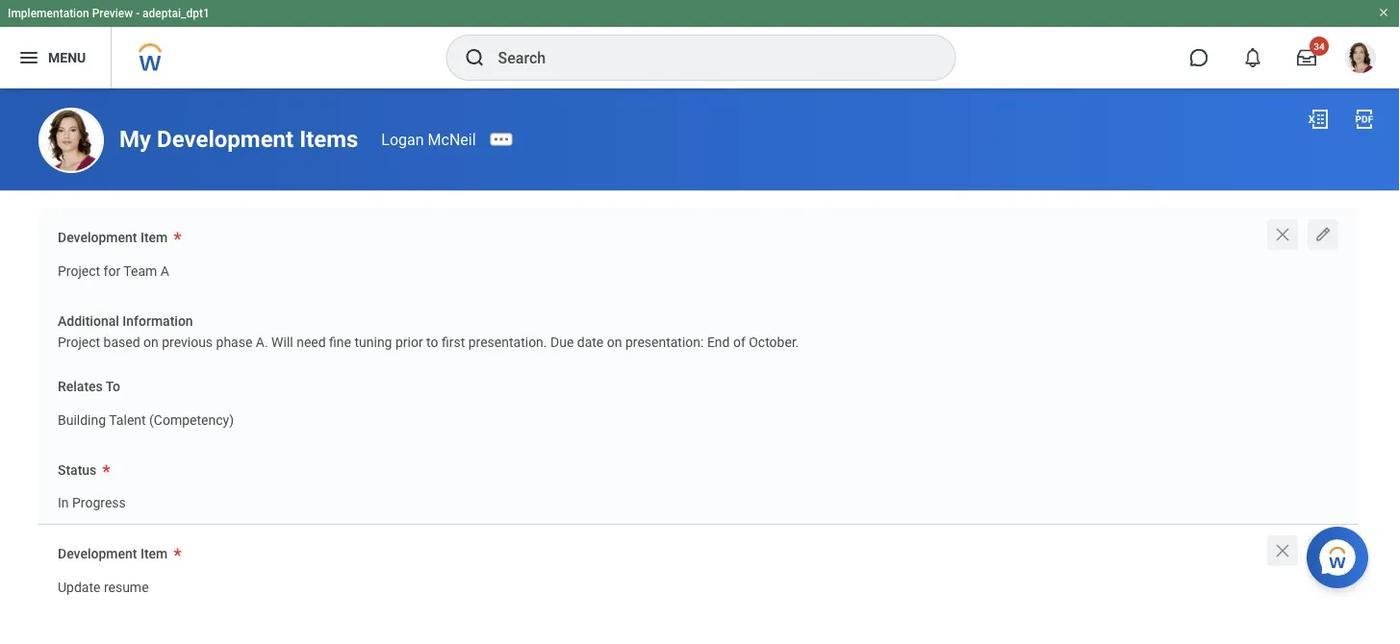Task type: describe. For each thing, give the bounding box(es) containing it.
update
[[58, 580, 101, 596]]

inbox large image
[[1297, 48, 1316, 67]]

additional information project based on previous phase a. will need fine tuning prior to first presentation. due date on presentation: end of october.
[[58, 313, 799, 351]]

export to excel image
[[1307, 108, 1330, 131]]

profile logan mcneil image
[[1345, 42, 1376, 77]]

due
[[550, 335, 574, 351]]

my development items
[[119, 125, 358, 152]]

resume
[[104, 580, 149, 596]]

a
[[160, 263, 169, 279]]

implementation
[[8, 7, 89, 20]]

menu banner
[[0, 0, 1399, 89]]

employee's photo (logan mcneil) image
[[38, 108, 104, 173]]

1 on from the left
[[143, 335, 159, 351]]

will
[[271, 335, 293, 351]]

update resume
[[58, 580, 149, 596]]

menu
[[48, 50, 86, 66]]

edit image
[[1314, 542, 1333, 561]]

additional
[[58, 313, 119, 329]]

-
[[136, 7, 140, 20]]

my development items main content
[[0, 89, 1399, 620]]

team
[[123, 263, 157, 279]]

(competency)
[[149, 413, 234, 428]]

my
[[119, 125, 151, 152]]

relates
[[58, 379, 103, 395]]

2 on from the left
[[607, 335, 622, 351]]

development item element containing project for team a
[[58, 251, 169, 286]]

previous
[[162, 335, 213, 351]]

view printable version (pdf) image
[[1353, 108, 1376, 131]]

logan
[[381, 130, 424, 149]]

adeptai_dpt1
[[143, 7, 210, 20]]

implementation preview -   adeptai_dpt1
[[8, 7, 210, 20]]

preview
[[92, 7, 133, 20]]

In Progress text field
[[58, 484, 126, 518]]

progress
[[72, 496, 126, 512]]

a.
[[256, 335, 268, 351]]

based
[[103, 335, 140, 351]]

notifications large image
[[1243, 48, 1263, 67]]

justify image
[[17, 46, 40, 69]]

project inside text box
[[58, 263, 100, 279]]

presentation.
[[468, 335, 547, 351]]

information
[[123, 313, 193, 329]]



Task type: locate. For each thing, give the bounding box(es) containing it.
1 vertical spatial x image
[[1273, 542, 1292, 561]]

x image left edit image
[[1273, 542, 1292, 561]]

2 development item from the top
[[58, 547, 168, 562]]

2 x image from the top
[[1273, 542, 1292, 561]]

0 vertical spatial project
[[58, 263, 100, 279]]

talent
[[109, 413, 146, 428]]

2 development item element from the top
[[58, 567, 149, 603]]

2 project from the top
[[58, 335, 100, 351]]

development up "project for team a" text box
[[58, 230, 137, 246]]

item up resume
[[140, 547, 168, 562]]

logan mcneil
[[381, 130, 476, 149]]

Building Talent (Competency) text field
[[58, 401, 234, 434]]

status element
[[58, 483, 126, 519]]

status
[[58, 462, 97, 478]]

development right my
[[157, 125, 294, 152]]

tuning
[[355, 335, 392, 351]]

first
[[442, 335, 465, 351]]

project down additional
[[58, 335, 100, 351]]

0 vertical spatial development
[[157, 125, 294, 152]]

development item up update resume 'text field'
[[58, 547, 168, 562]]

34
[[1314, 40, 1325, 52]]

project for team a
[[58, 263, 169, 279]]

on down the 'information'
[[143, 335, 159, 351]]

project inside additional information project based on previous phase a. will need fine tuning prior to first presentation. due date on presentation: end of october.
[[58, 335, 100, 351]]

1 project from the top
[[58, 263, 100, 279]]

Update resume text field
[[58, 568, 149, 602]]

2 vertical spatial development
[[58, 547, 137, 562]]

for
[[103, 263, 120, 279]]

item up a
[[140, 230, 168, 246]]

1 vertical spatial project
[[58, 335, 100, 351]]

0 vertical spatial item
[[140, 230, 168, 246]]

Project for Team A text field
[[58, 252, 169, 285]]

mcneil
[[428, 130, 476, 149]]

october.
[[749, 335, 799, 351]]

close environment banner image
[[1378, 7, 1390, 18]]

1 item from the top
[[140, 230, 168, 246]]

1 vertical spatial development item
[[58, 547, 168, 562]]

1 vertical spatial development item element
[[58, 567, 149, 603]]

0 vertical spatial development item
[[58, 230, 168, 246]]

building talent (competency)
[[58, 413, 234, 428]]

building
[[58, 413, 106, 428]]

need
[[297, 335, 326, 351]]

1 vertical spatial development
[[58, 230, 137, 246]]

to
[[106, 379, 120, 395]]

to
[[426, 335, 438, 351]]

prior
[[395, 335, 423, 351]]

development
[[157, 125, 294, 152], [58, 230, 137, 246], [58, 547, 137, 562]]

phase
[[216, 335, 252, 351]]

in
[[58, 496, 69, 512]]

presentation:
[[625, 335, 704, 351]]

0 horizontal spatial on
[[143, 335, 159, 351]]

edit image
[[1314, 225, 1333, 244]]

1 development item element from the top
[[58, 251, 169, 286]]

development item
[[58, 230, 168, 246], [58, 547, 168, 562]]

on
[[143, 335, 159, 351], [607, 335, 622, 351]]

logan mcneil link
[[381, 130, 476, 149]]

x image for edit image
[[1273, 542, 1292, 561]]

development up update resume 'text field'
[[58, 547, 137, 562]]

development item for resume
[[58, 547, 168, 562]]

on right date at the bottom left of the page
[[607, 335, 622, 351]]

x image
[[1273, 225, 1292, 244], [1273, 542, 1292, 561]]

fine
[[329, 335, 351, 351]]

Search Workday  search field
[[498, 37, 916, 79]]

1 x image from the top
[[1273, 225, 1292, 244]]

development for update resume
[[58, 547, 137, 562]]

in progress
[[58, 496, 126, 512]]

project
[[58, 263, 100, 279], [58, 335, 100, 351]]

date
[[577, 335, 604, 351]]

1 development item from the top
[[58, 230, 168, 246]]

development item for for
[[58, 230, 168, 246]]

menu button
[[0, 27, 111, 89]]

items
[[299, 125, 358, 152]]

development item up "project for team a" text box
[[58, 230, 168, 246]]

1 vertical spatial item
[[140, 547, 168, 562]]

relates to element
[[58, 400, 234, 435]]

0 vertical spatial development item element
[[58, 251, 169, 286]]

x image left edit icon
[[1273, 225, 1292, 244]]

development item element containing update resume
[[58, 567, 149, 603]]

2 item from the top
[[140, 547, 168, 562]]

item
[[140, 230, 168, 246], [140, 547, 168, 562]]

end
[[707, 335, 730, 351]]

development item element
[[58, 251, 169, 286], [58, 567, 149, 603]]

development for project for team a
[[58, 230, 137, 246]]

item for update resume
[[140, 547, 168, 562]]

x image for edit icon
[[1273, 225, 1292, 244]]

of
[[733, 335, 746, 351]]

1 horizontal spatial on
[[607, 335, 622, 351]]

relates to
[[58, 379, 120, 395]]

search image
[[463, 46, 486, 69]]

34 button
[[1286, 37, 1329, 79]]

project left for
[[58, 263, 100, 279]]

item for project for team a
[[140, 230, 168, 246]]

0 vertical spatial x image
[[1273, 225, 1292, 244]]



Task type: vqa. For each thing, say whether or not it's contained in the screenshot.
0 items
no



